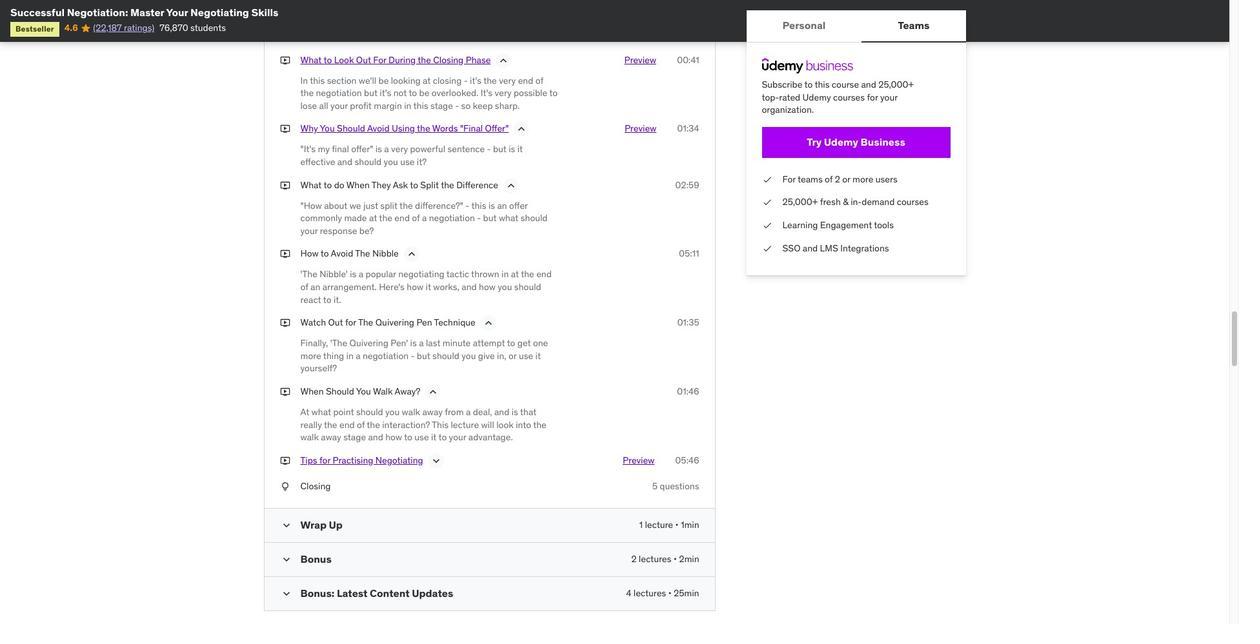 Task type: vqa. For each thing, say whether or not it's contained in the screenshot.
it. at the left
yes



Task type: describe. For each thing, give the bounding box(es) containing it.
this
[[432, 419, 449, 431]]

what for what to look out for during the closing phase
[[301, 54, 322, 66]]

1 vertical spatial •
[[674, 554, 677, 566]]

1 vertical spatial out
[[328, 317, 343, 329]]

my
[[318, 144, 330, 155]]

it inside "it's my final offer" is a very powerful sentence - but is it effective and should you use it?
[[518, 144, 523, 155]]

of inside 'the nibble' is a popular negotiating tactic thrown in at the end of an arrangement. here's how it works, and how you should react to it.
[[301, 281, 308, 293]]

master
[[130, 6, 164, 19]]

try udemy business
[[807, 136, 906, 149]]

updates
[[412, 588, 453, 601]]

more inside the finally, 'the quivering pen' is a last minute attempt to get one more thing in a negotiation - but should you give in, or use it yourself?
[[301, 350, 321, 362]]

a inside 'the nibble' is a popular negotiating tactic thrown in at the end of an arrangement. here's how it works, and how you should react to it.
[[359, 269, 364, 280]]

a left last at the bottom of page
[[419, 338, 424, 349]]

powerful
[[410, 144, 446, 155]]

for teams of 2 or more users
[[783, 174, 898, 185]]

minute
[[443, 338, 471, 349]]

just
[[363, 200, 378, 212]]

0 vertical spatial more
[[853, 174, 874, 185]]

0 vertical spatial it's
[[470, 75, 482, 86]]

1 vertical spatial closing
[[301, 481, 331, 492]]

successful
[[10, 6, 65, 19]]

how to avoid the nibble
[[301, 248, 399, 260]]

wrap
[[301, 519, 327, 532]]

get
[[518, 338, 531, 349]]

should inside 'the nibble' is a popular negotiating tactic thrown in at the end of an arrangement. here's how it works, and how you should react to it.
[[514, 281, 541, 293]]

xsmall image left 'learning'
[[762, 219, 772, 232]]

for inside button
[[320, 455, 331, 467]]

- inside the finally, 'the quivering pen' is a last minute attempt to get one more thing in a negotiation - but should you give in, or use it yourself?
[[411, 350, 415, 362]]

0 horizontal spatial negotiating
[[191, 6, 249, 19]]

split
[[380, 200, 398, 212]]

xsmall image left teams
[[762, 174, 772, 186]]

thrown
[[471, 269, 500, 280]]

a inside "how about we just split the difference?" - this is an offer commonly made at the end of a negotiation - but what should your response be?
[[422, 213, 427, 224]]

is inside at what point should you walk away from a deal, and is that really the end of the interaction? this lecture will look into the walk away stage and how to use it to your advantage.
[[512, 407, 518, 418]]

1 vertical spatial lecture
[[645, 520, 673, 532]]

lms
[[820, 242, 839, 254]]

works,
[[433, 281, 460, 293]]

lectures for bonus
[[639, 554, 672, 566]]

to left do
[[324, 179, 332, 191]]

1 vertical spatial for
[[783, 174, 796, 185]]

sentence
[[448, 144, 485, 155]]

4
[[626, 588, 632, 600]]

negotiation inside the finally, 'the quivering pen' is a last minute attempt to get one more thing in a negotiation - but should you give in, or use it yourself?
[[363, 350, 409, 362]]

practising
[[333, 455, 373, 467]]

finally, 'the quivering pen' is a last minute attempt to get one more thing in a negotiation - but should you give in, or use it yourself?
[[301, 338, 548, 375]]

engagement
[[820, 219, 872, 231]]

this inside 'subscribe to this course and 25,000+ top‑rated udemy courses for your organization.'
[[815, 79, 830, 90]]

small image
[[280, 588, 293, 601]]

hide lecture description image for -
[[515, 123, 528, 136]]

students
[[190, 22, 226, 34]]

commonly
[[301, 213, 342, 224]]

made
[[344, 213, 367, 224]]

stage inside at what point should you walk away from a deal, and is that really the end of the interaction? this lecture will look into the walk away stage and how to use it to your advantage.
[[344, 432, 366, 444]]

pen
[[417, 317, 432, 329]]

personal
[[783, 19, 826, 32]]

quivering inside the finally, 'the quivering pen' is a last minute attempt to get one more thing in a negotiation - but should you give in, or use it yourself?
[[350, 338, 389, 349]]

look
[[334, 54, 354, 66]]

xsmall image left fresh
[[762, 197, 772, 209]]

all
[[319, 100, 328, 112]]

lecture inside at what point should you walk away from a deal, and is that really the end of the interaction? this lecture will look into the walk away stage and how to use it to your advantage.
[[451, 419, 479, 431]]

to right possible
[[550, 87, 558, 99]]

offer"
[[485, 123, 509, 135]]

really
[[301, 419, 322, 431]]

to inside what to look out for during the closing phase button
[[324, 54, 332, 66]]

to right ask
[[410, 179, 418, 191]]

of right teams
[[825, 174, 833, 185]]

learning
[[783, 219, 818, 231]]

what to look out for during the closing phase button
[[301, 54, 491, 69]]

negotiating
[[398, 269, 445, 280]]

'the nibble' is a popular negotiating tactic thrown in at the end of an arrangement. here's how it works, and how you should react to it.
[[301, 269, 552, 306]]

successful negotiation: master your negotiating skills
[[10, 6, 279, 19]]

users
[[876, 174, 898, 185]]

1 lecture • 1min
[[640, 520, 700, 532]]

the inside 'the nibble' is a popular negotiating tactic thrown in at the end of an arrangement. here's how it works, and how you should react to it.
[[521, 269, 534, 280]]

at what point should you walk away from a deal, and is that really the end of the interaction? this lecture will look into the walk away stage and how to use it to your advantage.
[[301, 407, 547, 444]]

and right sso
[[803, 242, 818, 254]]

0 horizontal spatial 2
[[632, 554, 637, 566]]

• for latest
[[669, 588, 672, 600]]

should inside the finally, 'the quivering pen' is a last minute attempt to get one more thing in a negotiation - but should you give in, or use it yourself?
[[433, 350, 460, 362]]

to right the how
[[321, 248, 329, 260]]

this inside "how about we just split the difference?" - this is an offer commonly made at the end of a negotiation - but what should your response be?
[[472, 200, 486, 212]]

1 vertical spatial walk
[[301, 432, 319, 444]]

0 vertical spatial when
[[346, 179, 370, 191]]

tactic
[[447, 269, 469, 280]]

questions
[[660, 481, 700, 492]]

what for what to do when they ask to split the difference
[[301, 179, 322, 191]]

to inside the finally, 'the quivering pen' is a last minute attempt to get one more thing in a negotiation - but should you give in, or use it yourself?
[[507, 338, 515, 349]]

finally,
[[301, 338, 328, 349]]

stage inside the in this section we'll be looking at closing - it's the very end of the negotiation but it's not to be overlooked. it's very possible to lose all your profit margin in this stage - so keep sharp.
[[431, 100, 453, 112]]

into
[[516, 419, 531, 431]]

out inside button
[[356, 54, 371, 66]]

tips for practising negotiating button
[[301, 455, 423, 470]]

integrations
[[841, 242, 889, 254]]

0 vertical spatial or
[[843, 174, 851, 185]]

1 vertical spatial udemy
[[824, 136, 859, 149]]

is down offer"
[[509, 144, 515, 155]]

tips
[[301, 455, 317, 467]]

in
[[301, 75, 308, 86]]

use inside at what point should you walk away from a deal, and is that really the end of the interaction? this lecture will look into the walk away stage and how to use it to your advantage.
[[415, 432, 429, 444]]

and up tips for practising negotiating
[[368, 432, 383, 444]]

business
[[861, 136, 906, 149]]

is right offer"
[[376, 144, 382, 155]]

1 vertical spatial when
[[301, 386, 324, 398]]

during
[[389, 54, 416, 66]]

in inside the in this section we'll be looking at closing - it's the very end of the negotiation but it's not to be overlooked. it's very possible to lose all your profit margin in this stage - so keep sharp.
[[404, 100, 412, 112]]

1 vertical spatial very
[[495, 87, 512, 99]]

to right "not"
[[409, 87, 417, 99]]

'the inside the finally, 'the quivering pen' is a last minute attempt to get one more thing in a negotiation - but should you give in, or use it yourself?
[[330, 338, 347, 349]]

when should you walk away?
[[301, 386, 420, 398]]

udemy business image
[[762, 58, 853, 74]]

0 horizontal spatial avoid
[[331, 248, 353, 260]]

4.6
[[64, 22, 78, 34]]

'the inside 'the nibble' is a popular negotiating tactic thrown in at the end of an arrangement. here's how it works, and how you should react to it.
[[301, 269, 318, 280]]

1 horizontal spatial how
[[407, 281, 424, 293]]

use inside the finally, 'the quivering pen' is a last minute attempt to get one more thing in a negotiation - but should you give in, or use it yourself?
[[519, 350, 533, 362]]

wrap up
[[301, 519, 343, 532]]

is inside "how about we just split the difference?" - this is an offer commonly made at the end of a negotiation - but what should your response be?
[[489, 200, 495, 212]]

your inside 'subscribe to this course and 25,000+ top‑rated udemy courses for your organization.'
[[881, 91, 898, 103]]

closing
[[433, 75, 462, 86]]

why you should avoid using the words "final offer" button
[[301, 123, 509, 138]]

negotiating inside button
[[376, 455, 423, 467]]

an inside "how about we just split the difference?" - this is an offer commonly made at the end of a negotiation - but what should your response be?
[[497, 200, 507, 212]]

this right in
[[310, 75, 325, 86]]

possible
[[514, 87, 548, 99]]

small image for bonus
[[280, 554, 293, 567]]

it inside 'the nibble' is a popular negotiating tactic thrown in at the end of an arrangement. here's how it works, and how you should react to it.
[[426, 281, 431, 293]]

at inside the in this section we'll be looking at closing - it's the very end of the negotiation but it's not to be overlooked. it's very possible to lose all your profit margin in this stage - so keep sharp.
[[423, 75, 431, 86]]

they
[[372, 179, 391, 191]]

preview for 00:41
[[625, 54, 657, 66]]

1 horizontal spatial away
[[423, 407, 443, 418]]

but inside the finally, 'the quivering pen' is a last minute attempt to get one more thing in a negotiation - but should you give in, or use it yourself?
[[417, 350, 430, 362]]

sso and lms integrations
[[783, 242, 889, 254]]

profit
[[350, 100, 372, 112]]

top‑rated
[[762, 91, 801, 103]]

will
[[481, 419, 494, 431]]

end inside the in this section we'll be looking at closing - it's the very end of the negotiation but it's not to be overlooked. it's very possible to lose all your profit margin in this stage - so keep sharp.
[[518, 75, 533, 86]]

of inside at what point should you walk away from a deal, and is that really the end of the interaction? this lecture will look into the walk away stage and how to use it to your advantage.
[[357, 419, 365, 431]]

1 vertical spatial 25,000+
[[783, 197, 818, 208]]

your inside at what point should you walk away from a deal, and is that really the end of the interaction? this lecture will look into the walk away stage and how to use it to your advantage.
[[449, 432, 466, 444]]

to inside 'the nibble' is a popular negotiating tactic thrown in at the end of an arrangement. here's how it works, and how you should react to it.
[[323, 294, 332, 306]]

response
[[320, 225, 357, 237]]

a inside at what point should you walk away from a deal, and is that really the end of the interaction? this lecture will look into the walk away stage and how to use it to your advantage.
[[466, 407, 471, 418]]

bonus
[[301, 554, 332, 566]]

0 vertical spatial be
[[379, 75, 389, 86]]

76,870
[[160, 22, 188, 34]]

to down "interaction?"
[[404, 432, 413, 444]]

5 questions
[[653, 481, 700, 492]]

looking
[[391, 75, 421, 86]]

learning engagement tools
[[783, 219, 894, 231]]

in this section we'll be looking at closing - it's the very end of the negotiation but it's not to be overlooked. it's very possible to lose all your profit margin in this stage - so keep sharp.
[[301, 75, 558, 112]]

and up look
[[495, 407, 510, 418]]

1 vertical spatial for
[[345, 317, 356, 329]]

bestseller
[[15, 24, 54, 34]]

but inside "it's my final offer" is a very powerful sentence - but is it effective and should you use it?
[[493, 144, 507, 155]]

is inside 'the nibble' is a popular negotiating tactic thrown in at the end of an arrangement. here's how it works, and how you should react to it.
[[350, 269, 357, 280]]

01:35
[[678, 317, 700, 329]]

use inside "it's my final offer" is a very powerful sentence - but is it effective and should you use it?
[[400, 156, 415, 168]]

"final
[[460, 123, 483, 135]]

arrangement.
[[323, 281, 377, 293]]

&
[[843, 197, 849, 208]]

the for for
[[358, 317, 373, 329]]

difference
[[457, 179, 498, 191]]

25,000+ inside 'subscribe to this course and 25,000+ top‑rated udemy courses for your organization.'
[[879, 79, 914, 90]]

but inside the in this section we'll be looking at closing - it's the very end of the negotiation but it's not to be overlooked. it's very possible to lose all your profit margin in this stage - so keep sharp.
[[364, 87, 378, 99]]

a right thing
[[356, 350, 361, 362]]

and inside "it's my final offer" is a very powerful sentence - but is it effective and should you use it?
[[337, 156, 353, 168]]



Task type: locate. For each thing, give the bounding box(es) containing it.
to inside 'subscribe to this course and 25,000+ top‑rated udemy courses for your organization.'
[[805, 79, 813, 90]]

0 horizontal spatial lecture
[[451, 419, 479, 431]]

but down last at the bottom of page
[[417, 350, 430, 362]]

avoid down margin
[[367, 123, 390, 135]]

25min
[[674, 588, 700, 600]]

hide lecture description image for closing
[[497, 54, 510, 67]]

1 horizontal spatial what
[[499, 213, 519, 224]]

what down offer on the top of page
[[499, 213, 519, 224]]

negotiating up students
[[191, 6, 249, 19]]

2 vertical spatial at
[[511, 269, 519, 280]]

1 horizontal spatial courses
[[897, 197, 929, 208]]

1 vertical spatial in
[[502, 269, 509, 280]]

out right look
[[356, 54, 371, 66]]

1 horizontal spatial 25,000+
[[879, 79, 914, 90]]

do
[[334, 179, 345, 191]]

away up 'this'
[[423, 407, 443, 418]]

• left the 2min at right
[[674, 554, 677, 566]]

group
[[264, 0, 715, 4]]

of inside "how about we just split the difference?" - this is an offer commonly made at the end of a negotiation - but what should your response be?
[[412, 213, 420, 224]]

1 vertical spatial quivering
[[350, 338, 389, 349]]

should up get
[[514, 281, 541, 293]]

hide lecture description image for deal,
[[427, 386, 440, 399]]

how down "interaction?"
[[386, 432, 402, 444]]

0 vertical spatial negotiating
[[191, 6, 249, 19]]

25,000+ right "course"
[[879, 79, 914, 90]]

for
[[373, 54, 387, 66], [783, 174, 796, 185]]

final
[[332, 144, 349, 155]]

of down the difference?"
[[412, 213, 420, 224]]

0 horizontal spatial what
[[312, 407, 331, 418]]

so
[[461, 100, 471, 112]]

you inside "it's my final offer" is a very powerful sentence - but is it effective and should you use it?
[[384, 156, 398, 168]]

5
[[653, 481, 658, 492]]

closing inside what to look out for during the closing phase button
[[433, 54, 464, 66]]

for up business
[[867, 91, 878, 103]]

for inside button
[[373, 54, 387, 66]]

closing down tips
[[301, 481, 331, 492]]

- inside "it's my final offer" is a very powerful sentence - but is it effective and should you use it?
[[487, 144, 491, 155]]

an inside 'the nibble' is a popular negotiating tactic thrown in at the end of an arrangement. here's how it works, and how you should react to it.
[[311, 281, 320, 293]]

and
[[862, 79, 877, 90], [337, 156, 353, 168], [803, 242, 818, 254], [462, 281, 477, 293], [495, 407, 510, 418], [368, 432, 383, 444]]

bonus:
[[301, 588, 335, 601]]

we'll
[[359, 75, 377, 86]]

1 horizontal spatial it's
[[470, 75, 482, 86]]

not
[[394, 87, 407, 99]]

hide lecture description image for is
[[505, 179, 518, 192]]

0 vertical spatial away
[[423, 407, 443, 418]]

is left the that
[[512, 407, 518, 418]]

2 what from the top
[[301, 179, 322, 191]]

76,870 students
[[160, 22, 226, 34]]

organization.
[[762, 104, 814, 116]]

1
[[640, 520, 643, 532]]

1 horizontal spatial be
[[419, 87, 430, 99]]

about
[[324, 200, 348, 212]]

0 vertical spatial out
[[356, 54, 371, 66]]

is
[[376, 144, 382, 155], [509, 144, 515, 155], [489, 200, 495, 212], [350, 269, 357, 280], [410, 338, 417, 349], [512, 407, 518, 418]]

2 small image from the top
[[280, 554, 293, 567]]

2 lectures • 2min
[[632, 554, 700, 566]]

a inside "it's my final offer" is a very powerful sentence - but is it effective and should you use it?
[[384, 144, 389, 155]]

0 horizontal spatial stage
[[344, 432, 366, 444]]

in right thrown
[[502, 269, 509, 280]]

content
[[370, 588, 410, 601]]

it down sharp.
[[518, 144, 523, 155]]

1 vertical spatial or
[[509, 350, 517, 362]]

and inside 'the nibble' is a popular negotiating tactic thrown in at the end of an arrangement. here's how it works, and how you should react to it.
[[462, 281, 477, 293]]

offer"
[[351, 144, 373, 155]]

what up in
[[301, 54, 322, 66]]

2 horizontal spatial how
[[479, 281, 496, 293]]

in down "not"
[[404, 100, 412, 112]]

your inside "how about we just split the difference?" - this is an offer commonly made at the end of a negotiation - but what should your response be?
[[301, 225, 318, 237]]

1 vertical spatial 'the
[[330, 338, 347, 349]]

small image left wrap
[[280, 520, 293, 533]]

difference?"
[[415, 200, 464, 212]]

subscribe
[[762, 79, 803, 90]]

1 horizontal spatial stage
[[431, 100, 453, 112]]

0 vertical spatial what
[[499, 213, 519, 224]]

2 vertical spatial use
[[415, 432, 429, 444]]

0 horizontal spatial at
[[369, 213, 377, 224]]

or right in,
[[509, 350, 517, 362]]

•
[[676, 520, 679, 532], [674, 554, 677, 566], [669, 588, 672, 600]]

what up really
[[312, 407, 331, 418]]

end inside "how about we just split the difference?" - this is an offer commonly made at the end of a negotiation - but what should your response be?
[[395, 213, 410, 224]]

how down thrown
[[479, 281, 496, 293]]

0 horizontal spatial away
[[321, 432, 341, 444]]

xsmall image left watch
[[280, 317, 290, 330]]

be right we'll
[[379, 75, 389, 86]]

negotiating
[[191, 6, 249, 19], [376, 455, 423, 467]]

negotiation inside "how about we just split the difference?" - this is an offer commonly made at the end of a negotiation - but what should your response be?
[[429, 213, 475, 224]]

0 vertical spatial avoid
[[367, 123, 390, 135]]

should inside at what point should you walk away from a deal, and is that really the end of the interaction? this lecture will look into the walk away stage and how to use it to your advantage.
[[356, 407, 383, 418]]

0 vertical spatial hide lecture description image
[[497, 54, 510, 67]]

a down the difference?"
[[422, 213, 427, 224]]

what inside "how about we just split the difference?" - this is an offer commonly made at the end of a negotiation - but what should your response be?
[[499, 213, 519, 224]]

negotiation inside the in this section we'll be looking at closing - it's the very end of the negotiation but it's not to be overlooked. it's very possible to lose all your profit margin in this stage - so keep sharp.
[[316, 87, 362, 99]]

0 vertical spatial at
[[423, 75, 431, 86]]

1 vertical spatial it's
[[380, 87, 391, 99]]

should inside "how about we just split the difference?" - this is an offer commonly made at the end of a negotiation - but what should your response be?
[[521, 213, 548, 224]]

for left during
[[373, 54, 387, 66]]

watch
[[301, 317, 326, 329]]

be down looking
[[419, 87, 430, 99]]

1 vertical spatial lectures
[[634, 588, 666, 600]]

using
[[392, 123, 415, 135]]

this
[[310, 75, 325, 86], [815, 79, 830, 90], [414, 100, 428, 112], [472, 200, 486, 212]]

1 horizontal spatial an
[[497, 200, 507, 212]]

negotiating down "interaction?"
[[376, 455, 423, 467]]

courses right the demand
[[897, 197, 929, 208]]

look
[[497, 419, 514, 431]]

1 horizontal spatial 'the
[[330, 338, 347, 349]]

0 horizontal spatial hide lecture description image
[[405, 248, 418, 261]]

it down one
[[536, 350, 541, 362]]

what inside what to look out for during the closing phase button
[[301, 54, 322, 66]]

0 horizontal spatial or
[[509, 350, 517, 362]]

0 vertical spatial courses
[[834, 91, 865, 103]]

sso
[[783, 242, 801, 254]]

0 vertical spatial closing
[[433, 54, 464, 66]]

should up final
[[337, 123, 365, 135]]

what to do when they ask to split the difference
[[301, 179, 498, 191]]

in
[[404, 100, 412, 112], [502, 269, 509, 280], [346, 350, 354, 362]]

1 vertical spatial stage
[[344, 432, 366, 444]]

to left get
[[507, 338, 515, 349]]

0 horizontal spatial 25,000+
[[783, 197, 818, 208]]

the down arrangement.
[[358, 317, 373, 329]]

1 horizontal spatial for
[[345, 317, 356, 329]]

hide lecture description image for thrown
[[405, 248, 418, 261]]

small image for wrap up
[[280, 520, 293, 533]]

2 vertical spatial in
[[346, 350, 354, 362]]

tab list
[[747, 10, 966, 43]]

deal,
[[473, 407, 492, 418]]

but inside "how about we just split the difference?" - this is an offer commonly made at the end of a negotiation - but what should your response be?
[[483, 213, 497, 224]]

0 vertical spatial you
[[320, 123, 335, 135]]

bonus: latest content updates
[[301, 588, 453, 601]]

when up the at
[[301, 386, 324, 398]]

preview for 01:34
[[625, 123, 657, 135]]

lectures for bonus: latest content updates
[[634, 588, 666, 600]]

offer
[[509, 200, 528, 212]]

end down point
[[340, 419, 355, 431]]

0 vertical spatial use
[[400, 156, 415, 168]]

0 horizontal spatial courses
[[834, 91, 865, 103]]

hide lecture description image right offer"
[[515, 123, 528, 136]]

you inside why you should avoid using the words "final offer" button
[[320, 123, 335, 135]]

and down tactic
[[462, 281, 477, 293]]

0 vertical spatial for
[[373, 54, 387, 66]]

your
[[881, 91, 898, 103], [331, 100, 348, 112], [301, 225, 318, 237], [449, 432, 466, 444]]

1 vertical spatial should
[[326, 386, 354, 398]]

teams
[[798, 174, 823, 185]]

interaction?
[[382, 419, 430, 431]]

of inside the in this section we'll be looking at closing - it's the very end of the negotiation but it's not to be overlooked. it's very possible to lose all your profit margin in this stage - so keep sharp.
[[536, 75, 544, 86]]

1 vertical spatial you
[[356, 386, 371, 398]]

0 vertical spatial lecture
[[451, 419, 479, 431]]

1 vertical spatial hide lecture description image
[[405, 248, 418, 261]]

1 vertical spatial what
[[301, 179, 322, 191]]

0 vertical spatial udemy
[[803, 91, 831, 103]]

it down 'negotiating' at the top left
[[426, 281, 431, 293]]

be
[[379, 75, 389, 86], [419, 87, 430, 99]]

2 vertical spatial very
[[391, 144, 408, 155]]

or inside the finally, 'the quivering pen' is a last minute attempt to get one more thing in a negotiation - but should you give in, or use it yourself?
[[509, 350, 517, 362]]

you down thrown
[[498, 281, 512, 293]]

quivering up pen'
[[376, 317, 414, 329]]

end right thrown
[[537, 269, 552, 280]]

25,000+
[[879, 79, 914, 90], [783, 197, 818, 208]]

small image left bonus
[[280, 554, 293, 567]]

a right offer"
[[384, 144, 389, 155]]

"it's
[[301, 144, 316, 155]]

should down minute
[[433, 350, 460, 362]]

• for up
[[676, 520, 679, 532]]

subscribe to this course and 25,000+ top‑rated udemy courses for your organization.
[[762, 79, 914, 116]]

show lecture description image
[[430, 455, 443, 468]]

to down 'this'
[[439, 432, 447, 444]]

in-
[[851, 197, 862, 208]]

1 vertical spatial preview
[[625, 123, 657, 135]]

0 horizontal spatial how
[[386, 432, 402, 444]]

you left walk
[[356, 386, 371, 398]]

end inside at what point should you walk away from a deal, and is that really the end of the interaction? this lecture will look into the walk away stage and how to use it to your advantage.
[[340, 419, 355, 431]]

lecture right 1
[[645, 520, 673, 532]]

0 vertical spatial 25,000+
[[879, 79, 914, 90]]

end inside 'the nibble' is a popular negotiating tactic thrown in at the end of an arrangement. here's how it works, and how you should react to it.
[[537, 269, 552, 280]]

preview for 05:46
[[623, 455, 655, 467]]

xsmall image
[[280, 123, 290, 136], [280, 179, 290, 192], [762, 242, 772, 255], [280, 386, 290, 399], [280, 455, 290, 468], [280, 481, 290, 493]]

1 vertical spatial small image
[[280, 554, 293, 567]]

'the down the how
[[301, 269, 318, 280]]

one
[[533, 338, 548, 349]]

away
[[423, 407, 443, 418], [321, 432, 341, 444]]

walk
[[402, 407, 420, 418], [301, 432, 319, 444]]

lectures right 4
[[634, 588, 666, 600]]

you down minute
[[462, 350, 476, 362]]

how inside at what point should you walk away from a deal, and is that really the end of the interaction? this lecture will look into the walk away stage and how to use it to your advantage.
[[386, 432, 402, 444]]

stage up practising
[[344, 432, 366, 444]]

0 vertical spatial the
[[355, 248, 370, 260]]

at inside 'the nibble' is a popular negotiating tactic thrown in at the end of an arrangement. here's how it works, and how you should react to it.
[[511, 269, 519, 280]]

it inside the finally, 'the quivering pen' is a last minute attempt to get one more thing in a negotiation - but should you give in, or use it yourself?
[[536, 350, 541, 362]]

how
[[301, 248, 319, 260]]

0 horizontal spatial 'the
[[301, 269, 318, 280]]

xsmall image left look
[[280, 54, 290, 67]]

be?
[[359, 225, 374, 237]]

walk up "interaction?"
[[402, 407, 420, 418]]

demand
[[862, 197, 895, 208]]

effective
[[301, 156, 335, 168]]

hide lecture description image
[[515, 123, 528, 136], [505, 179, 518, 192], [482, 317, 495, 330], [427, 386, 440, 399]]

at inside "how about we just split the difference?" - this is an offer commonly made at the end of a negotiation - but what should your response be?
[[369, 213, 377, 224]]

your right all
[[331, 100, 348, 112]]

it's
[[470, 75, 482, 86], [380, 87, 391, 99]]

1 horizontal spatial when
[[346, 179, 370, 191]]

0 vertical spatial stage
[[431, 100, 453, 112]]

you up what to do when they ask to split the difference
[[384, 156, 398, 168]]

in right thing
[[346, 350, 354, 362]]

1min
[[681, 520, 700, 532]]

should down offer on the top of page
[[521, 213, 548, 224]]

ratings)
[[124, 22, 154, 34]]

what up "how
[[301, 179, 322, 191]]

1 vertical spatial away
[[321, 432, 341, 444]]

0 horizontal spatial in
[[346, 350, 354, 362]]

nibble
[[372, 248, 399, 260]]

hide lecture description image up 'negotiating' at the top left
[[405, 248, 418, 261]]

1 vertical spatial be
[[419, 87, 430, 99]]

lectures left the 2min at right
[[639, 554, 672, 566]]

for inside 'subscribe to this course and 25,000+ top‑rated udemy courses for your organization.'
[[867, 91, 878, 103]]

your inside the in this section we'll be looking at closing - it's the very end of the negotiation but it's not to be overlooked. it's very possible to lose all your profit margin in this stage - so keep sharp.
[[331, 100, 348, 112]]

lecture down 'from'
[[451, 419, 479, 431]]

more left users
[[853, 174, 874, 185]]

1 horizontal spatial for
[[783, 174, 796, 185]]

0 vertical spatial very
[[499, 75, 516, 86]]

what to look out for during the closing phase
[[301, 54, 491, 66]]

2 horizontal spatial negotiation
[[429, 213, 475, 224]]

courses down "course"
[[834, 91, 865, 103]]

25,000+ up 'learning'
[[783, 197, 818, 208]]

0 vertical spatial quivering
[[376, 317, 414, 329]]

the
[[355, 248, 370, 260], [358, 317, 373, 329]]

1 what from the top
[[301, 54, 322, 66]]

01:46
[[677, 386, 700, 398]]

you up "interaction?"
[[385, 407, 400, 418]]

0 horizontal spatial out
[[328, 317, 343, 329]]

sharp.
[[495, 100, 520, 112]]

up
[[329, 519, 343, 532]]

0 horizontal spatial closing
[[301, 481, 331, 492]]

you inside 'the nibble' is a popular negotiating tactic thrown in at the end of an arrangement. here's how it works, and how you should react to it.
[[498, 281, 512, 293]]

is right pen'
[[410, 338, 417, 349]]

2 up 4
[[632, 554, 637, 566]]

1 horizontal spatial closing
[[433, 54, 464, 66]]

pen'
[[391, 338, 408, 349]]

1 vertical spatial negotiation
[[429, 213, 475, 224]]

1 vertical spatial more
[[301, 350, 321, 362]]

and right "course"
[[862, 79, 877, 90]]

1 horizontal spatial negotiating
[[376, 455, 423, 467]]

of down when should you walk away? at the left bottom
[[357, 419, 365, 431]]

when
[[346, 179, 370, 191], [301, 386, 324, 398]]

hide lecture description image for to
[[482, 317, 495, 330]]

teams button
[[862, 10, 966, 41]]

or up &
[[843, 174, 851, 185]]

tips for practising negotiating
[[301, 455, 423, 467]]

hide lecture description image
[[497, 54, 510, 67], [405, 248, 418, 261]]

'the up thing
[[330, 338, 347, 349]]

2 vertical spatial for
[[320, 455, 331, 467]]

01:34
[[677, 123, 700, 135]]

should up point
[[326, 386, 354, 398]]

courses
[[834, 91, 865, 103], [897, 197, 929, 208]]

xsmall image left the how
[[280, 248, 290, 261]]

courses inside 'subscribe to this course and 25,000+ top‑rated udemy courses for your organization.'
[[834, 91, 865, 103]]

end down split
[[395, 213, 410, 224]]

it's
[[481, 87, 493, 99]]

(22,187 ratings)
[[93, 22, 154, 34]]

it inside at what point should you walk away from a deal, and is that really the end of the interaction? this lecture will look into the walk away stage and how to use it to your advantage.
[[431, 432, 437, 444]]

you inside the finally, 'the quivering pen' is a last minute attempt to get one more thing in a negotiation - but should you give in, or use it yourself?
[[462, 350, 476, 362]]

what inside at what point should you walk away from a deal, and is that really the end of the interaction? this lecture will look into the walk away stage and how to use it to your advantage.
[[312, 407, 331, 418]]

an up react
[[311, 281, 320, 293]]

more down the finally,
[[301, 350, 321, 362]]

try udemy business link
[[762, 127, 951, 158]]

avoid up "nibble'"
[[331, 248, 353, 260]]

should inside "it's my final offer" is a very powerful sentence - but is it effective and should you use it?
[[355, 156, 382, 168]]

the for avoid
[[355, 248, 370, 260]]

negotiation down section on the top left
[[316, 87, 362, 99]]

0 horizontal spatial for
[[320, 455, 331, 467]]

1 horizontal spatial 2
[[835, 174, 841, 185]]

more
[[853, 174, 874, 185], [301, 350, 321, 362]]

stage
[[431, 100, 453, 112], [344, 432, 366, 444]]

0 vertical spatial in
[[404, 100, 412, 112]]

lectures
[[639, 554, 672, 566], [634, 588, 666, 600]]

preview up 5
[[623, 455, 655, 467]]

00:41
[[677, 54, 700, 66]]

2min
[[679, 554, 700, 566]]

0 horizontal spatial walk
[[301, 432, 319, 444]]

1 horizontal spatial hide lecture description image
[[497, 54, 510, 67]]

xsmall image
[[280, 54, 290, 67], [762, 174, 772, 186], [762, 197, 772, 209], [762, 219, 772, 232], [280, 248, 290, 261], [280, 317, 290, 330]]

advantage.
[[469, 432, 513, 444]]

and down final
[[337, 156, 353, 168]]

in inside 'the nibble' is a popular negotiating tactic thrown in at the end of an arrangement. here's how it works, and how you should react to it.
[[502, 269, 509, 280]]

0 horizontal spatial negotiation
[[316, 87, 362, 99]]

fresh
[[820, 197, 841, 208]]

lecture
[[451, 419, 479, 431], [645, 520, 673, 532]]

hide lecture description image up attempt
[[482, 317, 495, 330]]

split
[[421, 179, 439, 191]]

udemy inside 'subscribe to this course and 25,000+ top‑rated udemy courses for your organization.'
[[803, 91, 831, 103]]

ask
[[393, 179, 408, 191]]

1 vertical spatial 2
[[632, 554, 637, 566]]

1 small image from the top
[[280, 520, 293, 533]]

should down offer"
[[355, 156, 382, 168]]

and inside 'subscribe to this course and 25,000+ top‑rated udemy courses for your organization.'
[[862, 79, 877, 90]]

2 vertical spatial •
[[669, 588, 672, 600]]

your down 'from'
[[449, 432, 466, 444]]

is inside the finally, 'the quivering pen' is a last minute attempt to get one more thing in a negotiation - but should you give in, or use it yourself?
[[410, 338, 417, 349]]

quivering down watch out for the quivering pen technique
[[350, 338, 389, 349]]

yourself?
[[301, 363, 337, 375]]

walk
[[373, 386, 393, 398]]

it's up margin
[[380, 87, 391, 99]]

2 horizontal spatial in
[[502, 269, 509, 280]]

should inside button
[[337, 123, 365, 135]]

0 vertical spatial 2
[[835, 174, 841, 185]]

very inside "it's my final offer" is a very powerful sentence - but is it effective and should you use it?
[[391, 144, 408, 155]]

this up why you should avoid using the words "final offer"
[[414, 100, 428, 112]]

skills
[[251, 6, 279, 19]]

should down when should you walk away? at the left bottom
[[356, 407, 383, 418]]

course
[[832, 79, 859, 90]]

avoid inside button
[[367, 123, 390, 135]]

tab list containing personal
[[747, 10, 966, 43]]

but down offer"
[[493, 144, 507, 155]]

you inside at what point should you walk away from a deal, and is that really the end of the interaction? this lecture will look into the walk away stage and how to use it to your advantage.
[[385, 407, 400, 418]]

05:11
[[679, 248, 700, 260]]

small image
[[280, 520, 293, 533], [280, 554, 293, 567]]

1 vertical spatial negotiating
[[376, 455, 423, 467]]

0 vertical spatial 'the
[[301, 269, 318, 280]]

your up business
[[881, 91, 898, 103]]

"how
[[301, 200, 322, 212]]

a right 'from'
[[466, 407, 471, 418]]

popular
[[366, 269, 396, 280]]

2 horizontal spatial at
[[511, 269, 519, 280]]

attempt
[[473, 338, 505, 349]]

in inside the finally, 'the quivering pen' is a last minute attempt to get one more thing in a negotiation - but should you give in, or use it yourself?
[[346, 350, 354, 362]]

0 vertical spatial walk
[[402, 407, 420, 418]]

0 vertical spatial for
[[867, 91, 878, 103]]

2 up fresh
[[835, 174, 841, 185]]

1 vertical spatial at
[[369, 213, 377, 224]]

use down get
[[519, 350, 533, 362]]

1 vertical spatial an
[[311, 281, 320, 293]]

walk down really
[[301, 432, 319, 444]]



